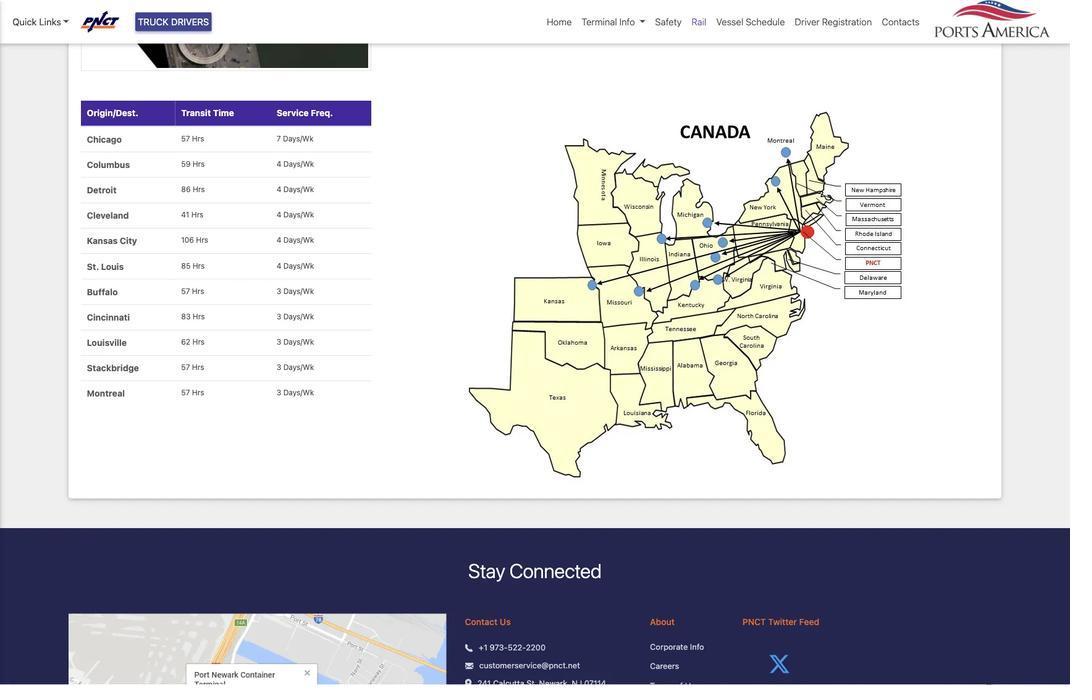 Task type: vqa. For each thing, say whether or not it's contained in the screenshot.
Trouble at the top right of the page
no



Task type: locate. For each thing, give the bounding box(es) containing it.
1 57 hrs from the top
[[181, 134, 204, 143]]

4 4 days/wk from the top
[[277, 236, 314, 245]]

3 57 hrs from the top
[[181, 363, 204, 372]]

4 57 hrs from the top
[[181, 389, 204, 397]]

4 57 from the top
[[181, 389, 190, 397]]

columbus
[[87, 160, 130, 170]]

3 days/wk for buffalo
[[277, 287, 314, 296]]

stay
[[469, 560, 506, 583]]

5 3 days/wk from the top
[[277, 389, 314, 397]]

1 vertical spatial info
[[691, 642, 705, 652]]

57 hrs for chicago
[[181, 134, 204, 143]]

info
[[620, 16, 635, 27], [691, 642, 705, 652]]

2 3 days/wk from the top
[[277, 312, 314, 321]]

home link
[[542, 10, 577, 34]]

us
[[500, 617, 511, 627]]

3 4 from the top
[[277, 210, 282, 219]]

57 for chicago
[[181, 134, 190, 143]]

86
[[181, 185, 191, 194]]

4 days/wk
[[277, 160, 314, 168], [277, 185, 314, 194], [277, 210, 314, 219], [277, 236, 314, 245], [277, 261, 314, 270]]

info for terminal info
[[620, 16, 635, 27]]

4 days/wk for kansas city
[[277, 236, 314, 245]]

3 days/wk
[[277, 287, 314, 296], [277, 312, 314, 321], [277, 338, 314, 346], [277, 363, 314, 372], [277, 389, 314, 397]]

schedule
[[746, 16, 785, 27]]

3 3 days/wk from the top
[[277, 338, 314, 346]]

1 4 days/wk from the top
[[277, 160, 314, 168]]

5 4 from the top
[[277, 261, 282, 270]]

522-
[[508, 643, 526, 653]]

truck
[[138, 16, 169, 27]]

1 3 from the top
[[277, 287, 281, 296]]

pnct twitter feed
[[743, 617, 820, 627]]

3 for louisville
[[277, 338, 281, 346]]

1 vertical spatial rail image
[[459, 101, 921, 487]]

vessel
[[717, 16, 744, 27]]

57 hrs
[[181, 134, 204, 143], [181, 287, 204, 296], [181, 363, 204, 372], [181, 389, 204, 397]]

kansas
[[87, 236, 118, 246]]

info right terminal
[[620, 16, 635, 27]]

4 for columbus
[[277, 160, 282, 168]]

hrs for cincinnati
[[193, 312, 205, 321]]

info up careers link
[[691, 642, 705, 652]]

4 days/wk for st. louis
[[277, 261, 314, 270]]

1 horizontal spatial rail image
[[459, 101, 921, 487]]

59 hrs
[[181, 160, 205, 168]]

home
[[547, 16, 572, 27]]

57 hrs for stackbridge
[[181, 363, 204, 372]]

louis
[[101, 261, 124, 272]]

safety
[[656, 16, 682, 27]]

days/wk for st. louis
[[284, 261, 314, 270]]

customerservice@pnct.net
[[480, 661, 580, 670]]

twitter
[[769, 617, 797, 627]]

41 hrs
[[181, 210, 204, 219]]

0 vertical spatial info
[[620, 16, 635, 27]]

stackbridge
[[87, 363, 139, 373]]

4 3 from the top
[[277, 363, 281, 372]]

3 4 days/wk from the top
[[277, 210, 314, 219]]

louisville
[[87, 338, 127, 348]]

1 4 from the top
[[277, 160, 282, 168]]

2 57 hrs from the top
[[181, 287, 204, 296]]

days/wk
[[283, 134, 314, 143], [284, 160, 314, 168], [284, 185, 314, 194], [284, 210, 314, 219], [284, 236, 314, 245], [284, 261, 314, 270], [284, 287, 314, 296], [284, 312, 314, 321], [284, 338, 314, 346], [284, 363, 314, 372], [284, 389, 314, 397]]

5 3 from the top
[[277, 389, 281, 397]]

days/wk for cincinnati
[[284, 312, 314, 321]]

hrs
[[192, 134, 204, 143], [193, 160, 205, 168], [193, 185, 205, 194], [192, 210, 204, 219], [196, 236, 208, 245], [193, 261, 205, 270], [192, 287, 204, 296], [193, 312, 205, 321], [193, 338, 205, 346], [192, 363, 204, 372], [192, 389, 204, 397]]

service freq.
[[277, 108, 333, 118]]

hrs for chicago
[[192, 134, 204, 143]]

57 for montreal
[[181, 389, 190, 397]]

4 for detroit
[[277, 185, 282, 194]]

4 4 from the top
[[277, 236, 282, 245]]

1 3 days/wk from the top
[[277, 287, 314, 296]]

2 3 from the top
[[277, 312, 281, 321]]

4 for st. louis
[[277, 261, 282, 270]]

terminal info
[[582, 16, 635, 27]]

truck drivers link
[[135, 12, 212, 31]]

careers link
[[650, 661, 724, 673]]

+1 973-522-2200 link
[[479, 642, 546, 654]]

contacts link
[[878, 10, 925, 34]]

drivers
[[171, 16, 209, 27]]

62
[[181, 338, 190, 346]]

about
[[650, 617, 675, 627]]

3 3 from the top
[[277, 338, 281, 346]]

2 4 from the top
[[277, 185, 282, 194]]

7
[[277, 134, 281, 143]]

freq.
[[311, 108, 333, 118]]

customerservice@pnct.net link
[[480, 660, 580, 672]]

1 horizontal spatial info
[[691, 642, 705, 652]]

quick links
[[12, 16, 61, 27]]

hrs for detroit
[[193, 185, 205, 194]]

2 57 from the top
[[181, 287, 190, 296]]

3 days/wk for louisville
[[277, 338, 314, 346]]

0 horizontal spatial info
[[620, 16, 635, 27]]

83 hrs
[[181, 312, 205, 321]]

vessel schedule
[[717, 16, 785, 27]]

feed
[[800, 617, 820, 627]]

3
[[277, 287, 281, 296], [277, 312, 281, 321], [277, 338, 281, 346], [277, 363, 281, 372], [277, 389, 281, 397]]

57
[[181, 134, 190, 143], [181, 287, 190, 296], [181, 363, 190, 372], [181, 389, 190, 397]]

registration
[[823, 16, 873, 27]]

85 hrs
[[181, 261, 205, 270]]

city
[[120, 236, 137, 246]]

days/wk for cleveland
[[284, 210, 314, 219]]

3 days/wk for cincinnati
[[277, 312, 314, 321]]

origin/dest.
[[87, 108, 138, 118]]

safety link
[[651, 10, 687, 34]]

1 57 from the top
[[181, 134, 190, 143]]

terminal info link
[[577, 10, 651, 34]]

hrs for cleveland
[[192, 210, 204, 219]]

connected
[[510, 560, 602, 583]]

3 for cincinnati
[[277, 312, 281, 321]]

4 days/wk for columbus
[[277, 160, 314, 168]]

57 for buffalo
[[181, 287, 190, 296]]

terminal
[[582, 16, 617, 27]]

rail image
[[81, 0, 372, 71], [459, 101, 921, 487]]

st.
[[87, 261, 99, 272]]

days/wk for louisville
[[284, 338, 314, 346]]

3 57 from the top
[[181, 363, 190, 372]]

4
[[277, 160, 282, 168], [277, 185, 282, 194], [277, 210, 282, 219], [277, 236, 282, 245], [277, 261, 282, 270]]

85
[[181, 261, 191, 270]]

2 4 days/wk from the top
[[277, 185, 314, 194]]

3 for buffalo
[[277, 287, 281, 296]]

st. louis
[[87, 261, 124, 272]]

days/wk for chicago
[[283, 134, 314, 143]]

3 days/wk for stackbridge
[[277, 363, 314, 372]]

kansas city
[[87, 236, 137, 246]]

83
[[181, 312, 191, 321]]

+1 973-522-2200
[[479, 643, 546, 653]]

4 3 days/wk from the top
[[277, 363, 314, 372]]

0 vertical spatial rail image
[[81, 0, 372, 71]]

5 4 days/wk from the top
[[277, 261, 314, 270]]

7 days/wk
[[277, 134, 314, 143]]



Task type: describe. For each thing, give the bounding box(es) containing it.
stay connected
[[469, 560, 602, 583]]

41
[[181, 210, 189, 219]]

hrs for montreal
[[192, 389, 204, 397]]

3 days/wk for montreal
[[277, 389, 314, 397]]

days/wk for detroit
[[284, 185, 314, 194]]

transit time
[[181, 108, 234, 118]]

62 hrs
[[181, 338, 205, 346]]

corporate info link
[[650, 641, 724, 653]]

cleveland
[[87, 210, 129, 221]]

vessel schedule link
[[712, 10, 790, 34]]

corporate
[[650, 642, 688, 652]]

transit
[[181, 108, 211, 118]]

days/wk for stackbridge
[[284, 363, 314, 372]]

4 days/wk for detroit
[[277, 185, 314, 194]]

106
[[181, 236, 194, 245]]

hrs for st. louis
[[193, 261, 205, 270]]

time
[[213, 108, 234, 118]]

days/wk for columbus
[[284, 160, 314, 168]]

driver
[[795, 16, 820, 27]]

hrs for buffalo
[[192, 287, 204, 296]]

2200
[[526, 643, 546, 653]]

quick links link
[[12, 15, 69, 29]]

driver registration link
[[790, 10, 878, 34]]

quick
[[12, 16, 37, 27]]

driver registration
[[795, 16, 873, 27]]

rail
[[692, 16, 707, 27]]

4 for cleveland
[[277, 210, 282, 219]]

57 hrs for montreal
[[181, 389, 204, 397]]

0 horizontal spatial rail image
[[81, 0, 372, 71]]

hrs for stackbridge
[[192, 363, 204, 372]]

days/wk for kansas city
[[284, 236, 314, 245]]

3 for montreal
[[277, 389, 281, 397]]

info for corporate info
[[691, 642, 705, 652]]

cincinnati
[[87, 312, 130, 323]]

86 hrs
[[181, 185, 205, 194]]

973-
[[490, 643, 508, 653]]

57 hrs for buffalo
[[181, 287, 204, 296]]

4 for kansas city
[[277, 236, 282, 245]]

+1
[[479, 643, 488, 653]]

days/wk for buffalo
[[284, 287, 314, 296]]

contacts
[[882, 16, 920, 27]]

detroit
[[87, 185, 117, 195]]

3 for stackbridge
[[277, 363, 281, 372]]

links
[[39, 16, 61, 27]]

106 hrs
[[181, 236, 208, 245]]

buffalo
[[87, 287, 118, 297]]

chicago
[[87, 134, 122, 144]]

contact us
[[465, 617, 511, 627]]

pnct
[[743, 617, 766, 627]]

montreal
[[87, 389, 125, 399]]

hrs for louisville
[[193, 338, 205, 346]]

truck drivers
[[138, 16, 209, 27]]

4 days/wk for cleveland
[[277, 210, 314, 219]]

hrs for kansas city
[[196, 236, 208, 245]]

contact
[[465, 617, 498, 627]]

careers
[[650, 662, 680, 671]]

days/wk for montreal
[[284, 389, 314, 397]]

hrs for columbus
[[193, 160, 205, 168]]

rail link
[[687, 10, 712, 34]]

57 for stackbridge
[[181, 363, 190, 372]]

59
[[181, 160, 191, 168]]

corporate info
[[650, 642, 705, 652]]

service
[[277, 108, 309, 118]]



